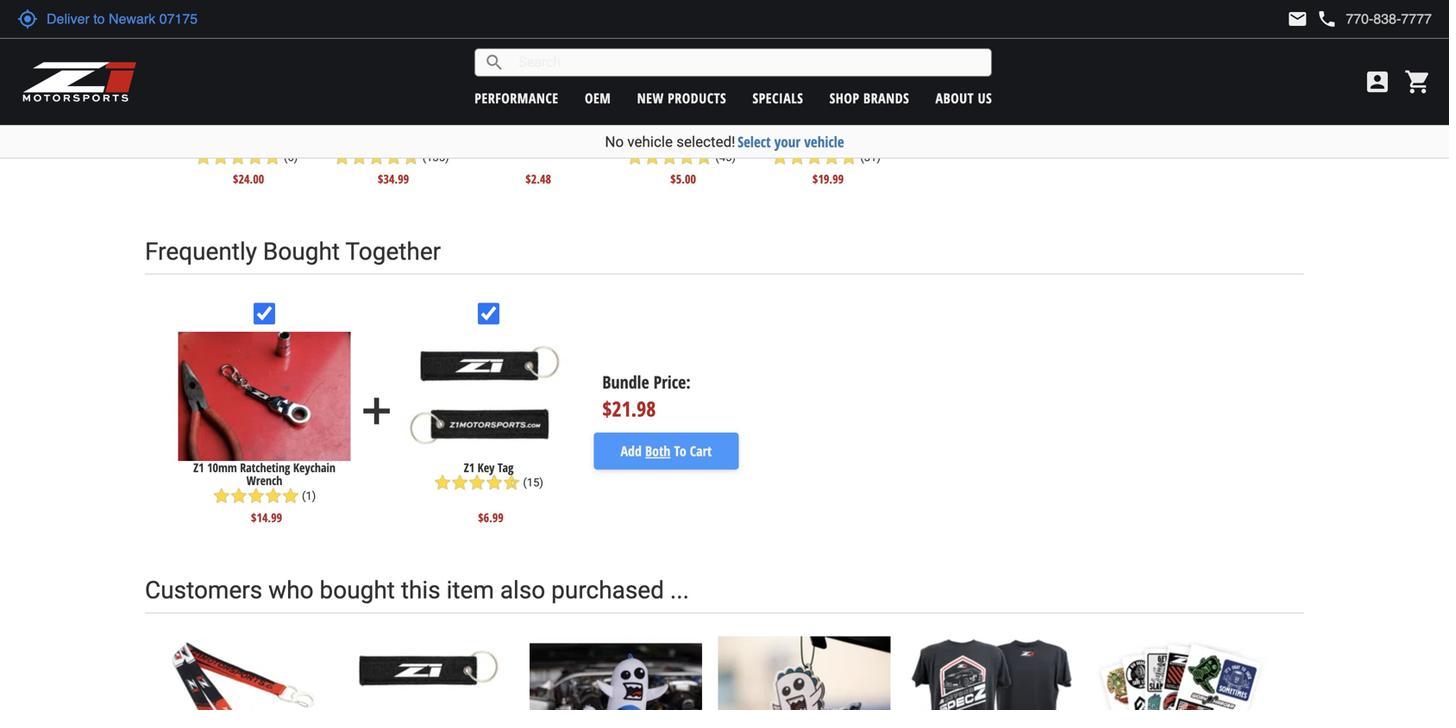 Task type: locate. For each thing, give the bounding box(es) containing it.
your
[[774, 132, 801, 152]]

ratcheting
[[240, 460, 290, 476]]

motorsports inside the z1 motorsports zino air freshener star star star star star_half (45) $5.00
[[639, 120, 697, 137]]

None checkbox
[[254, 303, 275, 325]]

about us
[[936, 89, 992, 107]]

star
[[195, 149, 212, 166], [212, 149, 229, 166], [229, 149, 247, 166], [247, 149, 264, 166], [264, 149, 281, 166], [333, 149, 351, 166], [351, 149, 368, 166], [368, 149, 385, 166], [385, 149, 402, 166], [626, 149, 644, 166], [644, 149, 661, 166], [661, 149, 678, 166], [678, 149, 695, 166], [771, 149, 789, 166], [789, 149, 806, 166], [806, 149, 823, 166], [823, 149, 840, 166], [840, 149, 858, 166], [434, 475, 451, 492], [451, 475, 469, 492], [469, 475, 486, 492], [486, 475, 503, 492], [213, 488, 230, 505], [230, 488, 247, 505], [247, 488, 265, 505], [265, 488, 282, 505], [282, 488, 299, 505]]

customers
[[145, 577, 262, 605]]

z1 10mm ratcheting keychain wrench star star star star star (1) $14.99
[[193, 460, 336, 526]]

port
[[367, 134, 387, 150]]

also
[[500, 577, 545, 605]]

z1 inside the z1 motorsports zino air freshener star star star star star_half (45) $5.00
[[625, 120, 636, 137]]

z1 motorsports boost leak tester star star star star star (6) $24.00
[[183, 120, 310, 187]]

mail
[[1287, 9, 1308, 29]]

coolant
[[406, 120, 442, 137]]

bleeder left the port
[[328, 134, 364, 150]]

z1 brake bleeder cap
[[486, 120, 586, 137]]

bleeder left cap
[[530, 120, 566, 137]]

z1 left brake
[[486, 120, 497, 137]]

2 motorsports from the left
[[639, 120, 697, 137]]

(6)
[[284, 151, 298, 164]]

products
[[668, 89, 726, 107]]

vehicle
[[804, 132, 844, 152], [627, 133, 673, 151]]

$24.00
[[233, 171, 264, 187]]

z1 left tester
[[183, 120, 194, 137]]

star_half left (15)
[[503, 475, 520, 492]]

z1 for star
[[464, 460, 475, 476]]

about
[[936, 89, 974, 107]]

z1 inside z1 motorsports boost leak tester star star star star star (6) $24.00
[[183, 120, 194, 137]]

bought
[[263, 237, 340, 266]]

together
[[345, 237, 441, 266]]

price:
[[654, 371, 691, 394]]

bleeder
[[530, 120, 566, 137], [328, 134, 364, 150]]

motorsports for star
[[197, 120, 255, 137]]

0 horizontal spatial motorsports
[[197, 120, 255, 137]]

$14.99
[[251, 510, 282, 526]]

...
[[670, 577, 689, 605]]

z1 for bleeder
[[340, 120, 351, 137]]

no-
[[787, 120, 804, 137]]

z1 left 'aluminum'
[[340, 120, 351, 137]]

funnel
[[810, 134, 842, 150]]

Search search field
[[505, 49, 991, 76]]

vehicle inside no vehicle selected! select your vehicle
[[627, 133, 673, 151]]

z1 for keychain
[[193, 460, 204, 476]]

z1 left 10mm
[[193, 460, 204, 476]]

star_half left "(45)"
[[695, 149, 713, 166]]

frequently bought together
[[145, 237, 441, 266]]

cart
[[690, 442, 712, 461]]

add
[[355, 390, 398, 433]]

z1 right no
[[625, 120, 636, 137]]

1 horizontal spatial motorsports
[[639, 120, 697, 137]]

shop brands
[[830, 89, 909, 107]]

motorsports inside z1 motorsports boost leak tester star star star star star (6) $24.00
[[197, 120, 255, 137]]

z1
[[183, 120, 194, 137], [340, 120, 351, 137], [486, 120, 497, 137], [625, 120, 636, 137], [773, 120, 784, 137], [193, 460, 204, 476], [464, 460, 475, 476]]

motorsports left boost
[[197, 120, 255, 137]]

0 horizontal spatial star_half
[[402, 149, 420, 166]]

1 horizontal spatial star_half
[[503, 475, 520, 492]]

purchased
[[551, 577, 664, 605]]

1 horizontal spatial bleeder
[[530, 120, 566, 137]]

no
[[605, 133, 624, 151]]

(1)
[[302, 490, 316, 503]]

motorsports down new products link
[[639, 120, 697, 137]]

motorsports
[[197, 120, 255, 137], [639, 120, 697, 137]]

no vehicle selected! select your vehicle
[[605, 132, 844, 152]]

boost
[[258, 120, 285, 137]]

shop
[[830, 89, 860, 107]]

us
[[978, 89, 992, 107]]

$34.99
[[378, 171, 409, 187]]

1 horizontal spatial vehicle
[[804, 132, 844, 152]]

oil
[[866, 120, 879, 137]]

z1 inside z1 10mm ratcheting keychain wrench star star star star star (1) $14.99
[[193, 460, 204, 476]]

0 horizontal spatial vehicle
[[627, 133, 673, 151]]

account_box link
[[1359, 68, 1396, 96]]

None checkbox
[[478, 303, 499, 325]]

z1 left no-
[[773, 120, 784, 137]]

bundle price: $21.98
[[602, 371, 691, 423]]

keychain
[[293, 460, 336, 476]]

star_half inside the z1 motorsports zino air freshener star star star star star_half (45) $5.00
[[695, 149, 713, 166]]

z1 left "key"
[[464, 460, 475, 476]]

star_half inside z1 key tag star star star star star_half (15)
[[503, 475, 520, 492]]

$19.99
[[813, 171, 844, 187]]

motorsports for star_half
[[639, 120, 697, 137]]

select your vehicle link
[[738, 132, 844, 152]]

z1 inside z1 key tag star star star star star_half (15)
[[464, 460, 475, 476]]

2 horizontal spatial star_half
[[695, 149, 713, 166]]

air
[[724, 120, 737, 137]]

mail link
[[1287, 9, 1308, 29]]

z1 motorsports zino air freshener star star star star star_half (45) $5.00
[[625, 120, 737, 187]]

$5.00
[[670, 171, 696, 187]]

(15)
[[523, 477, 543, 490]]

key
[[478, 460, 495, 476]]

bundle
[[602, 371, 649, 394]]

my_location
[[17, 9, 38, 29]]

1 motorsports from the left
[[197, 120, 255, 137]]

z1 inside z1 aluminum coolant bleeder port - heater hose star star star star star_half (135) $34.99
[[340, 120, 351, 137]]

0 horizontal spatial bleeder
[[328, 134, 364, 150]]

zino
[[700, 120, 721, 137]]

z1 no-mess engine oil funnel star star star star star (31) $19.99
[[771, 120, 881, 187]]

this
[[401, 577, 440, 605]]

z1 for cap
[[486, 120, 497, 137]]

both
[[645, 442, 671, 461]]

star_half left (135)
[[402, 149, 420, 166]]

-
[[390, 134, 394, 150]]

z1 inside z1 no-mess engine oil funnel star star star star star (31) $19.99
[[773, 120, 784, 137]]



Task type: vqa. For each thing, say whether or not it's contained in the screenshot.


Task type: describe. For each thing, give the bounding box(es) containing it.
wrench
[[247, 473, 282, 489]]

bought
[[320, 577, 395, 605]]

tag
[[498, 460, 514, 476]]

z1 aluminum coolant bleeder port - heater hose star star star star star_half (135) $34.99
[[328, 120, 454, 187]]

$6.99
[[478, 510, 504, 526]]

engine
[[831, 120, 863, 137]]

about us link
[[936, 89, 992, 107]]

add
[[621, 442, 642, 461]]

star_half inside z1 aluminum coolant bleeder port - heater hose star star star star star_half (135) $34.99
[[402, 149, 420, 166]]

new
[[637, 89, 664, 107]]

brake
[[500, 120, 527, 137]]

mess
[[804, 120, 828, 137]]

hose
[[431, 134, 454, 150]]

search
[[484, 52, 505, 73]]

phone link
[[1317, 9, 1432, 29]]

z1 for engine
[[773, 120, 784, 137]]

specials
[[753, 89, 803, 107]]

z1 key tag star star star star star_half (15)
[[434, 460, 543, 492]]

shop brands link
[[830, 89, 909, 107]]

z1 for air
[[625, 120, 636, 137]]

tester
[[232, 134, 261, 150]]

bleeder inside z1 aluminum coolant bleeder port - heater hose star star star star star_half (135) $34.99
[[328, 134, 364, 150]]

selected!
[[676, 133, 735, 151]]

z1 motorsports logo image
[[22, 60, 138, 104]]

aluminum
[[354, 120, 403, 137]]

who
[[268, 577, 314, 605]]

(135)
[[422, 151, 449, 164]]

heater
[[397, 134, 428, 150]]

new products
[[637, 89, 726, 107]]

mail phone
[[1287, 9, 1337, 29]]

phone
[[1317, 9, 1337, 29]]

oem
[[585, 89, 611, 107]]

$21.98
[[602, 395, 656, 423]]

account_box
[[1364, 68, 1391, 96]]

item
[[446, 577, 494, 605]]

shopping_cart
[[1404, 68, 1432, 96]]

brands
[[864, 89, 909, 107]]

leak
[[288, 120, 310, 137]]

(31)
[[860, 151, 881, 164]]

to
[[674, 442, 686, 461]]

performance link
[[475, 89, 559, 107]]

freshener
[[658, 134, 704, 150]]

performance
[[475, 89, 559, 107]]

(45)
[[715, 151, 736, 164]]

10mm
[[207, 460, 237, 476]]

$2.48
[[526, 171, 551, 187]]

specials link
[[753, 89, 803, 107]]

new products link
[[637, 89, 726, 107]]

frequently
[[145, 237, 257, 266]]

add both to cart
[[621, 442, 712, 461]]

shopping_cart link
[[1400, 68, 1432, 96]]

select
[[738, 132, 771, 152]]

cap
[[569, 120, 586, 137]]

customers who bought this item also purchased ...
[[145, 577, 689, 605]]

z1 for leak
[[183, 120, 194, 137]]

oem link
[[585, 89, 611, 107]]



